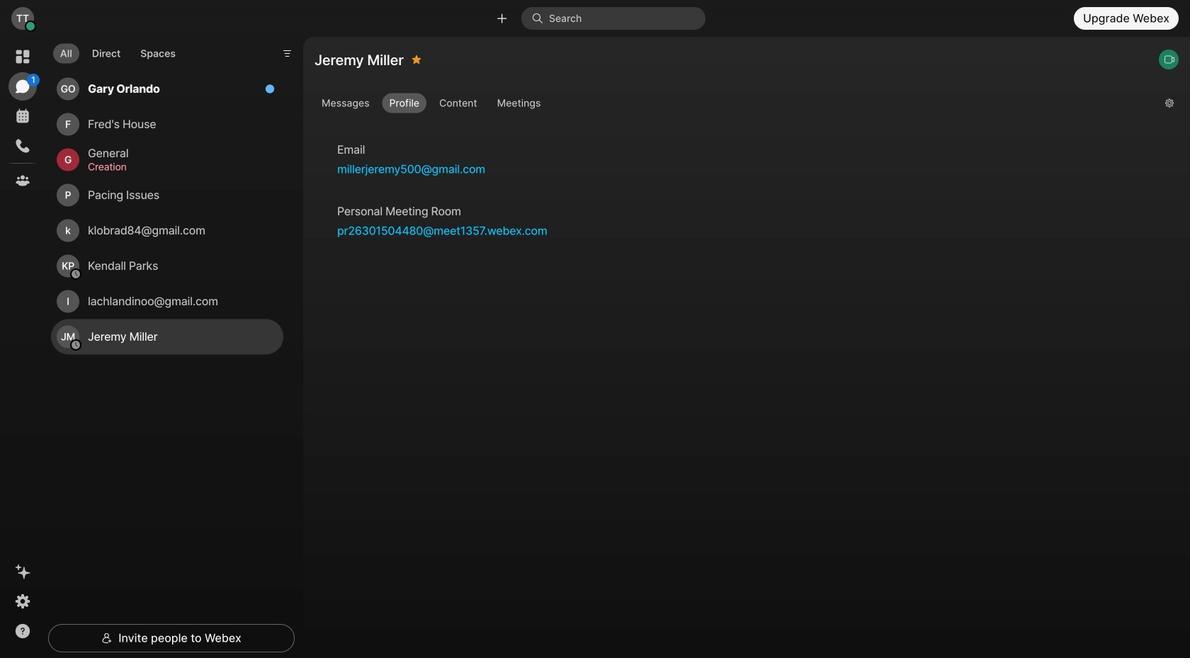 Task type: locate. For each thing, give the bounding box(es) containing it.
group
[[315, 93, 1154, 116]]

kendall parks list item
[[51, 248, 283, 284]]

creation element
[[88, 159, 266, 175]]

navigation
[[0, 37, 45, 658]]

tab list
[[50, 35, 186, 68]]

klobrad84@gmail.com list item
[[51, 213, 283, 248]]



Task type: describe. For each thing, give the bounding box(es) containing it.
new messages image
[[265, 84, 275, 94]]

jeremy miller list item
[[51, 319, 283, 355]]

general list item
[[51, 142, 283, 178]]

fred's house list item
[[51, 107, 283, 142]]

gary orlando, new messages list item
[[51, 71, 283, 107]]

pacing issues list item
[[51, 178, 283, 213]]

lachlandinoo@gmail.com list item
[[51, 284, 283, 319]]

webex tab list
[[9, 43, 40, 195]]



Task type: vqa. For each thing, say whether or not it's contained in the screenshot.
GENERAL list item
yes



